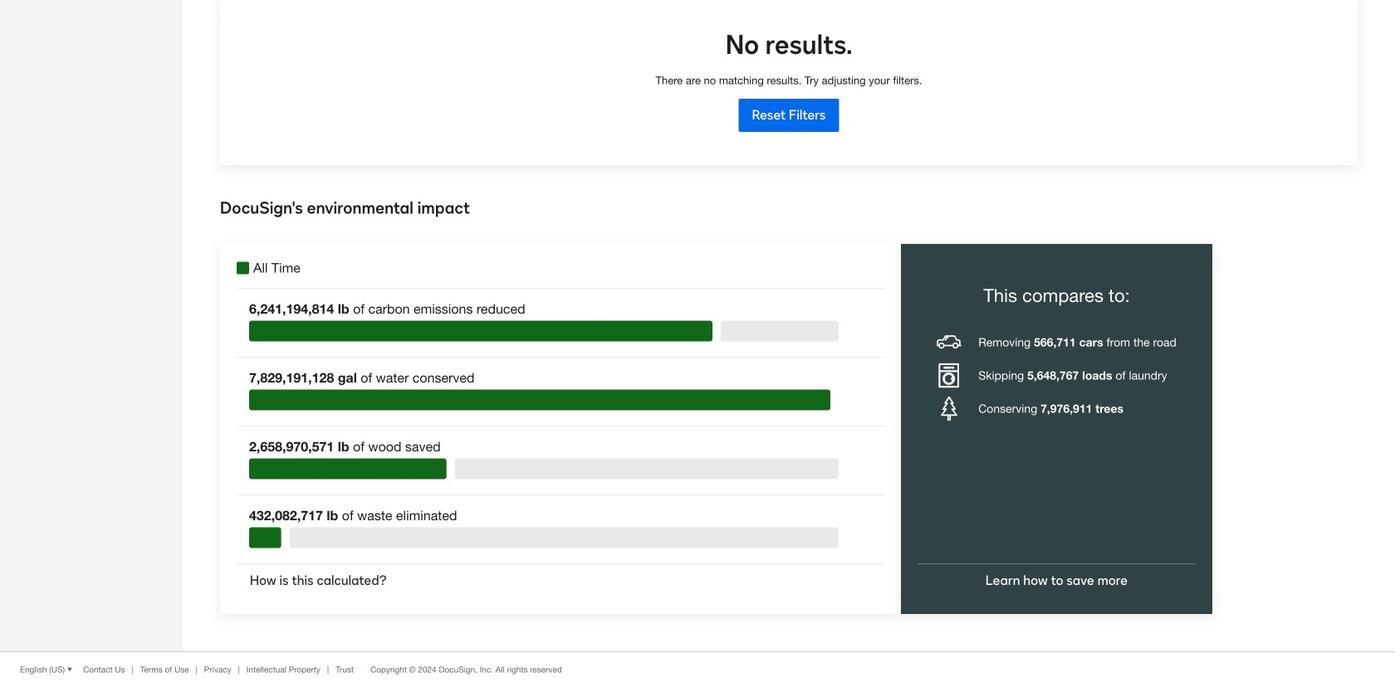 Task type: locate. For each thing, give the bounding box(es) containing it.
more info region
[[0, 652, 1396, 688]]



Task type: vqa. For each thing, say whether or not it's contained in the screenshot.
MORE INFO "REGION"
yes



